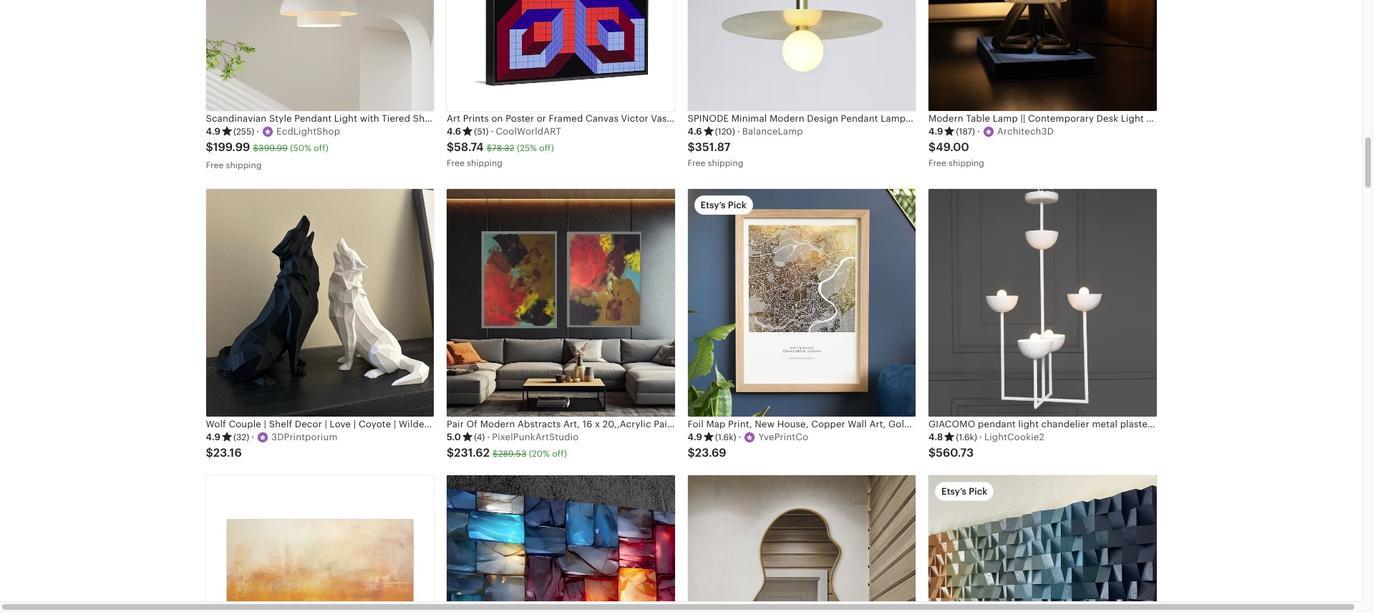 Task type: locate. For each thing, give the bounding box(es) containing it.
2 - from the left
[[740, 113, 743, 124]]

1 horizontal spatial etsy's pick
[[941, 486, 988, 497]]

pick
[[728, 199, 747, 210], [969, 486, 988, 497]]

$
[[206, 140, 213, 154], [447, 140, 454, 154], [688, 140, 695, 154], [929, 140, 936, 154], [253, 143, 259, 153], [487, 143, 492, 153], [206, 446, 213, 460], [447, 446, 454, 460], [688, 446, 695, 460], [929, 446, 936, 460], [493, 449, 498, 459]]

0 vertical spatial etsy's
[[701, 199, 726, 210]]

lamp left with
[[881, 113, 906, 124]]

house,
[[777, 419, 809, 430]]

new up yveprintco
[[755, 419, 775, 430]]

etsy's pick
[[701, 199, 747, 210], [941, 486, 988, 497]]

flat
[[958, 113, 975, 124]]

with
[[908, 113, 929, 124]]

chandelier
[[1041, 419, 1090, 430]]

off) right the (25%
[[539, 143, 554, 153]]

giacomo
[[929, 419, 975, 430]]

scandinavian style pendant light with tiered shade detail, perfect for kitchen, dining, bedroom and entryway- modern nordic image
[[206, 0, 434, 111]]

$ 23.69
[[688, 446, 726, 460]]

off) right (50%
[[314, 143, 329, 153]]

off) for 58.74
[[539, 143, 554, 153]]

free down 351.87
[[688, 158, 705, 168]]

78.32
[[492, 143, 515, 153]]

4.8
[[929, 432, 943, 443]]

0 vertical spatial etsy's pick
[[701, 199, 747, 210]]

(20%
[[529, 449, 550, 459]]

$ inside $ 351.87 free shipping
[[688, 140, 695, 154]]

0 horizontal spatial 4.6
[[447, 126, 461, 137]]

free inside $ 49.00 free shipping
[[929, 158, 946, 168]]

0 horizontal spatial (1.6k)
[[715, 433, 736, 443]]

1 vertical spatial pick
[[969, 486, 988, 497]]

poster
[[506, 113, 534, 124]]

4.9 for 23.69
[[688, 432, 702, 443]]

etsy's for 'geometric wood art - coastal dream' image
[[941, 486, 967, 497]]

etsy's down '560.73'
[[941, 486, 967, 497]]

free inside $ 351.87 free shipping
[[688, 158, 705, 168]]

shipping down 351.87
[[708, 158, 743, 168]]

from
[[999, 113, 1021, 124]]

minimal
[[731, 113, 767, 124]]

(32)
[[233, 433, 249, 443]]

lamp right balance
[[1062, 113, 1087, 124]]

spinode minimal modern design pendant lamp with brass flat disc from balance lamp image
[[688, 0, 916, 111]]

etsy's pick link
[[929, 475, 1157, 612]]

4.6 for 351.87
[[688, 126, 702, 137]]

$ 58.74 $ 78.32 (25% off) free shipping
[[447, 140, 554, 168]]

1 vertical spatial etsy's pick
[[941, 486, 988, 497]]

etsy's
[[701, 199, 726, 210], [941, 486, 967, 497]]

pick down '560.73'
[[969, 486, 988, 497]]

free down 58.74
[[447, 158, 465, 168]]

· right (255)
[[256, 126, 259, 137]]

5.0
[[447, 432, 461, 443]]

· coolworldart
[[491, 126, 561, 137]]

pick down $ 351.87 free shipping
[[728, 199, 747, 210]]

off) right (20% at the left bottom of page
[[552, 449, 567, 459]]

amber horizon: abstract art canvas | contemporary warm decor | statement piece for modern living room image
[[206, 475, 434, 612]]

4.6
[[447, 126, 461, 137], [688, 126, 702, 137]]

gift,
[[986, 419, 1006, 430]]

0 horizontal spatial etsy's pick
[[701, 199, 747, 210]]

new
[[755, 419, 775, 430], [934, 419, 954, 430]]

off) inside $ 58.74 $ 78.32 (25% off) free shipping
[[539, 143, 554, 153]]

0 horizontal spatial etsy's
[[701, 199, 726, 210]]

free down 199.99
[[206, 160, 224, 170]]

0 vertical spatial pick
[[728, 199, 747, 210]]

1 lamp from the left
[[881, 113, 906, 124]]

1 horizontal spatial pick
[[969, 486, 988, 497]]

lightcookie2
[[984, 432, 1044, 443]]

shipping inside $ 351.87 free shipping
[[708, 158, 743, 168]]

1 horizontal spatial -
[[740, 113, 743, 124]]

23.69
[[695, 446, 726, 460]]

1 horizontal spatial 4.6
[[688, 126, 702, 137]]

$ 351.87 free shipping
[[688, 140, 743, 168]]

(51)
[[474, 127, 489, 137]]

0 horizontal spatial lamp
[[881, 113, 906, 124]]

balance
[[1023, 113, 1059, 124]]

gold
[[889, 419, 910, 430]]

1 horizontal spatial lamp
[[1062, 113, 1087, 124]]

wolf couple | shelf decor | love | coyote | wilderness design | gift | interior design | 3d printed | set of two | minimalist | contemporary image
[[206, 189, 434, 417]]

shipping down 49.00
[[949, 158, 984, 168]]

1 (1.6k) from the left
[[715, 433, 736, 443]]

etsy's down $ 351.87 free shipping
[[701, 199, 726, 210]]

4.9
[[206, 126, 220, 137], [929, 126, 943, 137], [206, 432, 220, 443], [688, 432, 702, 443]]

1 4.6 from the left
[[447, 126, 461, 137]]

4.9 down foil
[[688, 432, 702, 443]]

off)
[[314, 143, 329, 153], [539, 143, 554, 153], [552, 449, 567, 459]]

etsy's pick down '560.73'
[[941, 486, 988, 497]]

asymmetrical mirror home decor, large luxurious wood frame mirror, aesthetic bathroom custom design,irregular wavy wall mirror, perfect gift image
[[688, 475, 916, 612]]

print,
[[728, 419, 752, 430]]

4.9 down brass
[[929, 126, 943, 137]]

etsy's pick down $ 351.87 free shipping
[[701, 199, 747, 210]]

351.87
[[695, 140, 730, 154]]

$ inside $ 49.00 free shipping
[[929, 140, 936, 154]]

architech3d
[[997, 126, 1054, 137]]

4.6 down art at the top of page
[[447, 126, 461, 137]]

(1.6k) for 560.73
[[956, 433, 977, 443]]

pair of modern abstracts art, 16 x 20,,acrylic painting ,modern art,living room ,home decor wall art ,canvas sheets ,contemporary fine  art image
[[447, 189, 675, 417]]

$ for $ 199.99 $ 399.99 (50% off) free shipping
[[206, 140, 213, 154]]

· right '(120)'
[[737, 126, 740, 137]]

· right (32)
[[251, 432, 254, 443]]

0 horizontal spatial pick
[[728, 199, 747, 210]]

· down home
[[979, 432, 982, 443]]

design
[[807, 113, 838, 124]]

disc
[[977, 113, 997, 124]]

$ for $ 23.69
[[688, 446, 695, 460]]

4.9 up "$ 23.16"
[[206, 432, 220, 443]]

(25%
[[517, 143, 537, 153]]

shipping
[[467, 158, 503, 168], [708, 158, 743, 168], [949, 158, 984, 168], [226, 160, 262, 170]]

1 vertical spatial etsy's
[[941, 486, 967, 497]]

shipping inside $ 58.74 $ 78.32 (25% off) free shipping
[[467, 158, 503, 168]]

· balancelamp
[[737, 126, 803, 137]]

1 horizontal spatial (1.6k)
[[956, 433, 977, 443]]

4.6 for 58.74
[[447, 126, 461, 137]]

on
[[491, 113, 503, 124]]

off) inside $ 199.99 $ 399.99 (50% off) free shipping
[[314, 143, 329, 153]]

1 horizontal spatial etsy's
[[941, 486, 967, 497]]

(1.6k) down home
[[956, 433, 977, 443]]

lamp
[[881, 113, 906, 124], [1062, 113, 1087, 124]]

1 horizontal spatial new
[[934, 419, 954, 430]]

-
[[691, 113, 695, 124], [740, 113, 743, 124]]

4.6 down spinode
[[688, 126, 702, 137]]

(255)
[[233, 127, 254, 137]]

0 horizontal spatial -
[[691, 113, 695, 124]]

pendant
[[841, 113, 878, 124]]

0 horizontal spatial new
[[755, 419, 775, 430]]

2 (1.6k) from the left
[[956, 433, 977, 443]]

2 4.6 from the left
[[688, 126, 702, 137]]

etsy's for foil map print, new house, copper wall art, gold foil, new home gift, wedding present image on the right
[[701, 199, 726, 210]]

etsy's pick for foil map print, new house, copper wall art, gold foil, new home gift, wedding present image on the right
[[701, 199, 747, 210]]

modern table lamp || contemporary desk light || designer mood lighting || eco friendly lamp || unique home decor image
[[929, 0, 1157, 111]]

off) for 199.99
[[314, 143, 329, 153]]

pendant
[[978, 419, 1016, 430]]

yveprintco
[[758, 432, 808, 443]]

balancelamp
[[742, 126, 803, 137]]

- left idom
[[691, 113, 695, 124]]

· pixelpunkartstudio
[[487, 432, 579, 443]]

shipping down 58.74
[[467, 158, 503, 168]]

$ for $ 351.87 free shipping
[[688, 140, 695, 154]]

etsy's pick for 'geometric wood art - coastal dream' image
[[941, 486, 988, 497]]

or
[[537, 113, 546, 124]]

wedding
[[1009, 419, 1049, 430]]

- right stri
[[740, 113, 743, 124]]

free
[[447, 158, 465, 168], [688, 158, 705, 168], [929, 158, 946, 168], [206, 160, 224, 170]]

3dprintporium
[[271, 432, 338, 443]]

new up 4.8
[[934, 419, 954, 430]]

·
[[256, 126, 259, 137], [491, 126, 494, 137], [737, 126, 740, 137], [977, 126, 980, 137], [251, 432, 254, 443], [487, 432, 490, 443], [738, 432, 741, 443], [979, 432, 982, 443]]

(1.6k) down map
[[715, 433, 736, 443]]

free down 49.00
[[929, 158, 946, 168]]

shipping down 199.99
[[226, 160, 262, 170]]



Task type: vqa. For each thing, say whether or not it's contained in the screenshot.
A beyond-the-basics checklist for all the best baby registry items you need, from newborn swaddles to toddler toys.
no



Task type: describe. For each thing, give the bounding box(es) containing it.
· right (4)
[[487, 432, 490, 443]]

560.73
[[936, 446, 974, 460]]

58.74
[[454, 140, 484, 154]]

4.9 for 23.16
[[206, 432, 220, 443]]

$ for $ 560.73
[[929, 446, 936, 460]]

contemporary
[[783, 113, 849, 124]]

pixelpunkartstudio
[[492, 432, 579, 443]]

foil
[[688, 419, 704, 430]]

pick for foil map print, new house, copper wall art, gold foil, new home gift, wedding present image on the right
[[728, 199, 747, 210]]

· down print,
[[738, 432, 741, 443]]

199.99
[[213, 140, 250, 154]]

ecdlightshop
[[276, 126, 340, 137]]

shipping inside $ 49.00 free shipping
[[949, 158, 984, 168]]

brutalist
[[1168, 419, 1206, 430]]

(50%
[[290, 143, 311, 153]]

spinode minimal modern design pendant lamp with brass flat disc from balance lamp
[[688, 113, 1087, 124]]

spinode
[[688, 113, 729, 124]]

geometric wood art - coastal dream image
[[929, 475, 1157, 612]]

$ 23.16
[[206, 446, 242, 460]]

victor
[[621, 113, 648, 124]]

289.53
[[498, 449, 527, 459]]

giacomo pendant light chandelier metal plastering brutalist dome image
[[929, 189, 1157, 417]]

1 - from the left
[[691, 113, 695, 124]]

· right the (187)
[[977, 126, 980, 137]]

map
[[706, 419, 726, 430]]

foil,
[[913, 419, 932, 430]]

$ for $ 231.62 $ 289.53 (20% off)
[[447, 446, 454, 460]]

$ for $ 49.00 free shipping
[[929, 140, 936, 154]]

framed
[[549, 113, 583, 124]]

$ inside $ 231.62 $ 289.53 (20% off)
[[493, 449, 498, 459]]

light
[[1018, 419, 1039, 430]]

· lightcookie2
[[979, 432, 1044, 443]]

coolart
[[746, 113, 781, 124]]

dome
[[1208, 419, 1234, 430]]

(187)
[[956, 127, 975, 137]]

brass
[[932, 113, 956, 124]]

$ 560.73
[[929, 446, 974, 460]]

foil map print, new house, copper wall art, gold foil, new home gift, wedding present
[[688, 419, 1086, 430]]

art
[[447, 113, 460, 124]]

231.62
[[454, 446, 490, 460]]

coolworldart
[[496, 126, 561, 137]]

$ 199.99 $ 399.99 (50% off) free shipping
[[206, 140, 329, 170]]

399.99
[[259, 143, 288, 153]]

plastering
[[1120, 419, 1166, 430]]

1 new from the left
[[755, 419, 775, 430]]

copper
[[811, 419, 845, 430]]

pick for 'geometric wood art - coastal dream' image
[[969, 486, 988, 497]]

metal
[[1092, 419, 1118, 430]]

art prints on poster or framed canvas victor vasarely - idom stri - coolart contemporary
[[447, 113, 849, 124]]

shipping inside $ 199.99 $ 399.99 (50% off) free shipping
[[226, 160, 262, 170]]

foil map print, new house, copper wall art, gold foil, new home gift, wedding present image
[[688, 189, 916, 417]]

· right the (51)
[[491, 126, 494, 137]]

art,
[[869, 419, 886, 430]]

stri
[[723, 113, 738, 124]]

49.00
[[936, 140, 969, 154]]

4.9 for 49.00
[[929, 126, 943, 137]]

$ for $ 23.16
[[206, 446, 213, 460]]

prints
[[463, 113, 489, 124]]

modern
[[770, 113, 805, 124]]

(120)
[[715, 127, 735, 137]]

giacomo pendant light chandelier metal plastering brutalist dome
[[929, 419, 1234, 430]]

art prints on poster or framed canvas victor vasarely - idom stri - coolart contemporary image
[[447, 0, 675, 111]]

free inside $ 58.74 $ 78.32 (25% off) free shipping
[[447, 158, 465, 168]]

(4)
[[474, 433, 485, 443]]

bestseller no 1: 'lumirock' artisan-crafted wall art in 10mm acrylic glass, featuring rich tapestry of jewel-toned marble blocks, premium image
[[447, 475, 675, 612]]

home
[[957, 419, 984, 430]]

free inside $ 199.99 $ 399.99 (50% off) free shipping
[[206, 160, 224, 170]]

2 lamp from the left
[[1062, 113, 1087, 124]]

vasarely
[[651, 113, 689, 124]]

4.9 up 199.99
[[206, 126, 220, 137]]

23.16
[[213, 446, 242, 460]]

present
[[1052, 419, 1086, 430]]

(1.6k) for 23.69
[[715, 433, 736, 443]]

idom
[[697, 113, 721, 124]]

$ 231.62 $ 289.53 (20% off)
[[447, 446, 567, 460]]

canvas
[[586, 113, 619, 124]]

$ for $ 58.74 $ 78.32 (25% off) free shipping
[[447, 140, 454, 154]]

off) inside $ 231.62 $ 289.53 (20% off)
[[552, 449, 567, 459]]

$ 49.00 free shipping
[[929, 140, 984, 168]]

2 new from the left
[[934, 419, 954, 430]]

wall
[[848, 419, 867, 430]]



